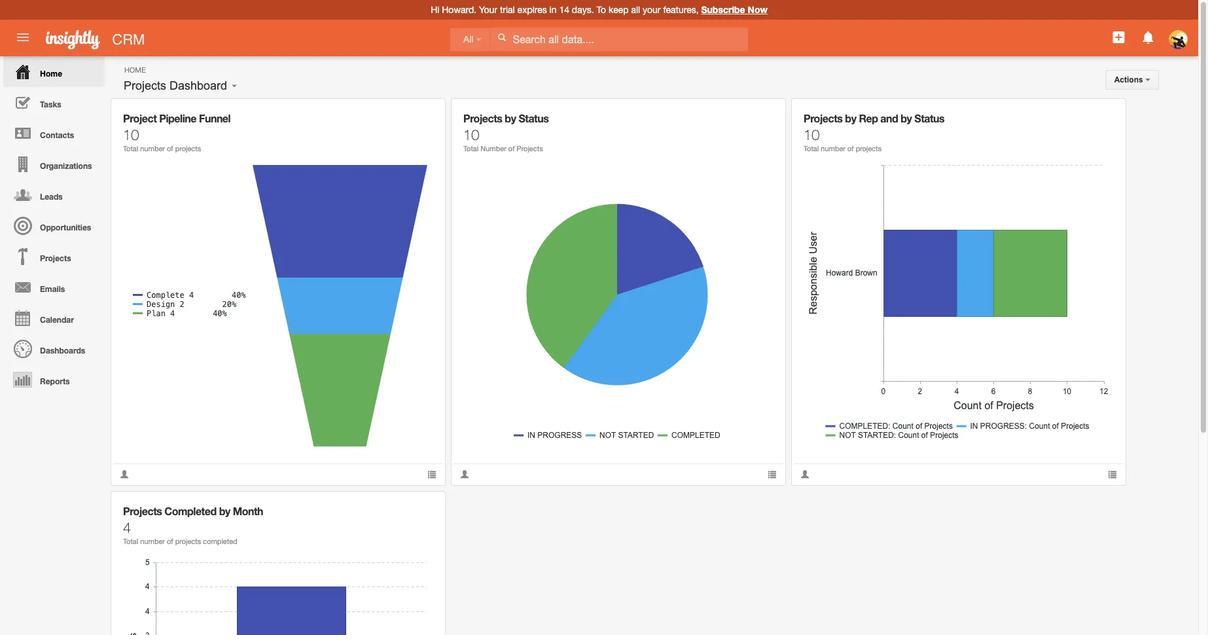 Task type: describe. For each thing, give the bounding box(es) containing it.
your
[[643, 4, 661, 15]]

features,
[[664, 4, 699, 15]]

notifications image
[[1141, 29, 1157, 45]]

calendar
[[40, 315, 74, 324]]

trial
[[500, 4, 515, 15]]

projects by status 10 total number of projects
[[464, 112, 549, 153]]

contacts
[[40, 130, 74, 139]]

navigation containing home
[[0, 56, 105, 395]]

wrench image for projects by status
[[759, 108, 768, 118]]

projects dashboard button
[[119, 76, 232, 96]]

projects for projects dashboard
[[124, 79, 166, 92]]

projects for projects by status 10 total number of projects
[[464, 112, 503, 125]]

number inside 'project pipeline funnel 10 total number of projects'
[[140, 144, 165, 153]]

wrench image for project pipeline funnel
[[418, 108, 427, 118]]

organizations
[[40, 161, 92, 170]]

projects inside 'project pipeline funnel 10 total number of projects'
[[175, 144, 201, 153]]

by right and
[[901, 112, 913, 125]]

projects for projects by rep and by status 10 total number of projects
[[804, 112, 843, 125]]

projects dashboard
[[124, 79, 227, 92]]

list image for projects by rep and by status
[[1109, 470, 1118, 479]]

wrench image for projects completed by month
[[418, 501, 427, 511]]

in
[[550, 4, 557, 15]]

14
[[560, 4, 570, 15]]

status inside projects by status 10 total number of projects
[[519, 112, 549, 125]]

leads
[[40, 192, 63, 201]]

4
[[123, 519, 131, 536]]

howard.
[[442, 4, 477, 15]]

user image for status
[[801, 470, 810, 479]]

opportunities
[[40, 223, 91, 232]]

all link
[[451, 28, 490, 51]]

of inside 'project pipeline funnel 10 total number of projects'
[[167, 144, 173, 153]]

projects completed by month link
[[123, 505, 263, 518]]

completed
[[165, 505, 217, 518]]

dashboards
[[40, 346, 85, 355]]

white image
[[498, 33, 507, 42]]

tasks
[[40, 100, 61, 109]]

funnel
[[199, 112, 231, 125]]

expires
[[518, 4, 547, 15]]

status inside 'projects by rep and by status 10 total number of projects'
[[915, 112, 945, 125]]

10 for project
[[123, 126, 139, 143]]

user image for number
[[460, 470, 470, 479]]

emails link
[[3, 272, 105, 303]]

by inside projects by status 10 total number of projects
[[505, 112, 516, 125]]

tasks link
[[3, 87, 105, 118]]

month
[[233, 505, 263, 518]]

projects link
[[3, 241, 105, 272]]

projects inside 'projects by rep and by status 10 total number of projects'
[[856, 144, 882, 153]]

reports link
[[3, 364, 105, 395]]

user image for number
[[120, 470, 129, 479]]



Task type: locate. For each thing, give the bounding box(es) containing it.
opportunities link
[[3, 210, 105, 241]]

Search all data.... text field
[[490, 27, 748, 51]]

2 horizontal spatial user image
[[801, 470, 810, 479]]

list image for projects by status
[[768, 470, 777, 479]]

projects inside button
[[124, 79, 166, 92]]

projects up project
[[124, 79, 166, 92]]

10 down projects by status link
[[464, 126, 480, 143]]

3 user image from the left
[[801, 470, 810, 479]]

projects by status link
[[464, 112, 549, 125]]

by inside projects completed by month 4 total number of projects completed
[[219, 505, 230, 518]]

emails
[[40, 284, 65, 293]]

2 status from the left
[[915, 112, 945, 125]]

of right number
[[509, 144, 515, 153]]

number down project
[[140, 144, 165, 153]]

to
[[597, 4, 606, 15]]

keep
[[609, 4, 629, 15]]

total inside projects by status 10 total number of projects
[[464, 144, 479, 153]]

wrench image for projects by rep and by status
[[1099, 108, 1109, 118]]

by left "month"
[[219, 505, 230, 518]]

pipeline
[[159, 112, 196, 125]]

of inside 'projects by rep and by status 10 total number of projects'
[[848, 144, 854, 153]]

1 horizontal spatial list image
[[768, 470, 777, 479]]

home up tasks link
[[40, 69, 62, 78]]

navigation
[[0, 56, 105, 395]]

list image for project pipeline funnel
[[428, 470, 437, 479]]

wrench image
[[418, 108, 427, 118], [759, 108, 768, 118], [1099, 108, 1109, 118], [418, 501, 427, 511]]

hi howard. your trial expires in 14 days. to keep all your features, subscribe now
[[431, 4, 768, 15]]

now
[[748, 4, 768, 15]]

by left rep
[[846, 112, 857, 125]]

2 list image from the left
[[768, 470, 777, 479]]

10
[[123, 126, 139, 143], [464, 126, 480, 143], [804, 126, 820, 143]]

projects down rep
[[856, 144, 882, 153]]

by up number
[[505, 112, 516, 125]]

of down the project pipeline funnel link
[[167, 144, 173, 153]]

projects up number
[[464, 112, 503, 125]]

contacts link
[[3, 118, 105, 149]]

1 10 from the left
[[123, 126, 139, 143]]

all
[[464, 34, 474, 44]]

leads link
[[3, 179, 105, 210]]

projects up emails link
[[40, 253, 71, 263]]

all
[[632, 4, 641, 15]]

user image
[[120, 470, 129, 479], [460, 470, 470, 479], [801, 470, 810, 479]]

home link
[[3, 56, 105, 87]]

1 status from the left
[[519, 112, 549, 125]]

projects by rep and by status 10 total number of projects
[[804, 112, 945, 153]]

home inside navigation
[[40, 69, 62, 78]]

projects
[[124, 79, 166, 92], [464, 112, 503, 125], [804, 112, 843, 125], [517, 144, 543, 153], [40, 253, 71, 263], [123, 505, 162, 518]]

10 for projects
[[464, 126, 480, 143]]

2 user image from the left
[[460, 470, 470, 479]]

dashboard
[[170, 79, 227, 92]]

2 horizontal spatial list image
[[1109, 470, 1118, 479]]

home down crm
[[124, 65, 146, 74]]

actions button
[[1107, 70, 1160, 90]]

organizations link
[[3, 149, 105, 179]]

0 horizontal spatial list image
[[428, 470, 437, 479]]

calendar link
[[3, 303, 105, 333]]

and
[[881, 112, 899, 125]]

hi
[[431, 4, 440, 15]]

projects down completed
[[175, 537, 201, 546]]

total inside 'projects by rep and by status 10 total number of projects'
[[804, 144, 819, 153]]

projects
[[175, 144, 201, 153], [856, 144, 882, 153], [175, 537, 201, 546]]

project pipeline funnel 10 total number of projects
[[123, 112, 231, 153]]

home
[[124, 65, 146, 74], [40, 69, 62, 78]]

projects by rep and by status link
[[804, 112, 945, 125]]

projects for projects
[[40, 253, 71, 263]]

number
[[140, 144, 165, 153], [821, 144, 846, 153], [140, 537, 165, 546]]

0 horizontal spatial status
[[519, 112, 549, 125]]

1 horizontal spatial user image
[[460, 470, 470, 479]]

actions
[[1115, 75, 1146, 84]]

of down projects by rep and by status link
[[848, 144, 854, 153]]

subscribe now link
[[702, 4, 768, 15]]

1 horizontal spatial 10
[[464, 126, 480, 143]]

projects completed by month 4 total number of projects completed
[[123, 505, 263, 546]]

2 horizontal spatial 10
[[804, 126, 820, 143]]

days.
[[572, 4, 594, 15]]

of down completed
[[167, 537, 173, 546]]

reports
[[40, 377, 70, 386]]

0 horizontal spatial home
[[40, 69, 62, 78]]

projects inside 'projects by rep and by status 10 total number of projects'
[[804, 112, 843, 125]]

projects inside projects completed by month 4 total number of projects completed
[[123, 505, 162, 518]]

total inside projects completed by month 4 total number of projects completed
[[123, 537, 138, 546]]

status
[[519, 112, 549, 125], [915, 112, 945, 125]]

projects for projects completed by month 4 total number of projects completed
[[123, 505, 162, 518]]

by
[[505, 112, 516, 125], [846, 112, 857, 125], [901, 112, 913, 125], [219, 505, 230, 518]]

10 down project
[[123, 126, 139, 143]]

projects left rep
[[804, 112, 843, 125]]

your
[[479, 4, 498, 15]]

number inside 'projects by rep and by status 10 total number of projects'
[[821, 144, 846, 153]]

crm
[[112, 31, 145, 47]]

3 10 from the left
[[804, 126, 820, 143]]

projects inside projects completed by month 4 total number of projects completed
[[175, 537, 201, 546]]

number inside projects completed by month 4 total number of projects completed
[[140, 537, 165, 546]]

10 inside 'project pipeline funnel 10 total number of projects'
[[123, 126, 139, 143]]

of
[[167, 144, 173, 153], [509, 144, 515, 153], [848, 144, 854, 153], [167, 537, 173, 546]]

list image
[[428, 470, 437, 479], [768, 470, 777, 479], [1109, 470, 1118, 479]]

0 horizontal spatial 10
[[123, 126, 139, 143]]

projects up the 4
[[123, 505, 162, 518]]

completed
[[203, 537, 237, 546]]

1 list image from the left
[[428, 470, 437, 479]]

dashboards link
[[3, 333, 105, 364]]

projects right number
[[517, 144, 543, 153]]

project
[[123, 112, 157, 125]]

3 list image from the left
[[1109, 470, 1118, 479]]

number down completed
[[140, 537, 165, 546]]

of inside projects completed by month 4 total number of projects completed
[[167, 537, 173, 546]]

0 horizontal spatial user image
[[120, 470, 129, 479]]

projects down pipeline
[[175, 144, 201, 153]]

subscribe
[[702, 4, 746, 15]]

10 inside 'projects by rep and by status 10 total number of projects'
[[804, 126, 820, 143]]

rep
[[860, 112, 879, 125]]

of inside projects by status 10 total number of projects
[[509, 144, 515, 153]]

10 down projects by rep and by status link
[[804, 126, 820, 143]]

number down projects by rep and by status link
[[821, 144, 846, 153]]

total inside 'project pipeline funnel 10 total number of projects'
[[123, 144, 138, 153]]

1 horizontal spatial status
[[915, 112, 945, 125]]

10 inside projects by status 10 total number of projects
[[464, 126, 480, 143]]

2 10 from the left
[[464, 126, 480, 143]]

1 user image from the left
[[120, 470, 129, 479]]

1 horizontal spatial home
[[124, 65, 146, 74]]

total
[[123, 144, 138, 153], [464, 144, 479, 153], [804, 144, 819, 153], [123, 537, 138, 546]]

number
[[481, 144, 507, 153]]

project pipeline funnel link
[[123, 112, 231, 125]]

projects inside navigation
[[40, 253, 71, 263]]



Task type: vqa. For each thing, say whether or not it's contained in the screenshot.


